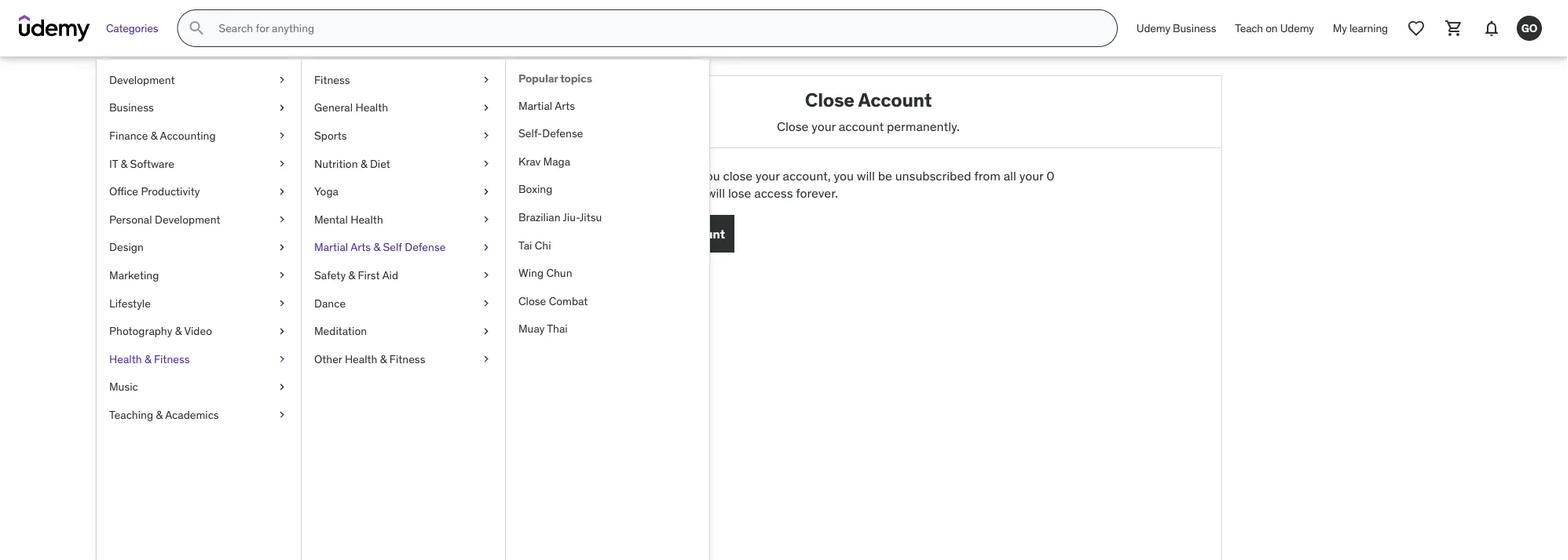 Task type: describe. For each thing, give the bounding box(es) containing it.
combat
[[549, 294, 588, 308]]

close
[[723, 168, 753, 184]]

account inside close account close your account permanently.
[[839, 118, 884, 134]]

martial arts & self defense link
[[302, 234, 505, 262]]

health for mental health
[[351, 213, 383, 227]]

martial for martial arts
[[519, 98, 552, 113]]

& for fitness
[[144, 352, 151, 366]]

wing chun link
[[506, 260, 709, 288]]

close combat
[[519, 294, 588, 308]]

finance
[[109, 129, 148, 143]]

unsubscribed
[[895, 168, 971, 184]]

xsmall image for nutrition & diet
[[480, 156, 493, 172]]

view
[[359, 233, 385, 249]]

xsmall image for lifestyle
[[276, 296, 288, 311]]

close up account,
[[777, 118, 809, 134]]

safety & first aid
[[314, 268, 398, 283]]

jitsu
[[580, 210, 602, 224]]

shopping cart with 0 items image
[[1445, 19, 1464, 38]]

0 vertical spatial defense
[[542, 126, 583, 141]]

0 horizontal spatial will
[[707, 185, 725, 202]]

xsmall image for health & fitness
[[276, 352, 288, 367]]

& for video
[[175, 324, 182, 339]]

muay thai link
[[506, 315, 709, 343]]

it & software
[[109, 157, 174, 171]]

arts for martial arts & self defense
[[351, 240, 371, 255]]

other
[[314, 352, 342, 366]]

account,
[[783, 168, 831, 184]]

view public profile profile photo
[[359, 233, 461, 297]]

xsmall image for sports
[[480, 128, 493, 144]]

udemy image
[[19, 15, 90, 42]]

my
[[1333, 21, 1347, 35]]

martial arts & self defense
[[314, 240, 446, 255]]

video
[[184, 324, 212, 339]]

yoga
[[314, 185, 339, 199]]

accounting
[[160, 129, 216, 143]]

my learning link
[[1324, 9, 1398, 47]]

xsmall image for business
[[276, 100, 288, 116]]

finance & accounting link
[[97, 122, 301, 150]]

lose
[[728, 185, 751, 202]]

payment
[[359, 353, 408, 369]]

fitness link
[[302, 66, 505, 94]]

account
[[858, 88, 932, 112]]

1 udemy from the left
[[1137, 21, 1171, 35]]

xsmall image for it & software
[[276, 156, 288, 172]]

all
[[1004, 168, 1017, 184]]

software
[[130, 157, 174, 171]]

krav
[[519, 154, 541, 169]]

1 horizontal spatial fitness
[[314, 73, 350, 87]]

brazilian jiu-jitsu link
[[506, 204, 709, 232]]

personal development link
[[97, 206, 301, 234]]

brazilian jiu-jitsu
[[519, 210, 602, 224]]

xsmall image for fitness
[[480, 72, 493, 88]]

safety
[[314, 268, 346, 283]]

categories
[[106, 21, 158, 35]]

yoga link
[[302, 178, 505, 206]]

meditation
[[314, 324, 367, 339]]

nutrition & diet link
[[302, 150, 505, 178]]

first
[[358, 268, 380, 283]]

xsmall image for yoga
[[480, 184, 493, 200]]

close combat link
[[506, 288, 709, 315]]

krav maga
[[519, 154, 570, 169]]

access
[[754, 185, 793, 202]]

& left self
[[374, 240, 380, 255]]

0 vertical spatial development
[[109, 73, 175, 87]]

photo link
[[346, 277, 515, 301]]

submit search image
[[187, 19, 206, 38]]

2 horizontal spatial fitness
[[390, 352, 425, 366]]

1 you from the left
[[700, 168, 720, 184]]

photography & video
[[109, 324, 212, 339]]

xsmall image for general health
[[480, 100, 493, 116]]

from
[[974, 168, 1001, 184]]

lifestyle
[[109, 296, 151, 311]]

tai chi
[[519, 238, 551, 252]]

go link
[[1511, 9, 1549, 47]]

xsmall image for teaching & academics
[[276, 408, 288, 423]]

1 vertical spatial business
[[109, 101, 154, 115]]

health for general health
[[356, 101, 388, 115]]

xsmall image for office productivity
[[276, 184, 288, 200]]

music
[[109, 380, 138, 394]]

diet
[[370, 157, 390, 171]]

arts for martial arts
[[555, 98, 575, 113]]

public
[[388, 233, 422, 249]]

martial for martial arts & self defense
[[314, 240, 348, 255]]

krav maga link
[[506, 148, 709, 176]]

teach
[[1235, 21, 1263, 35]]

mental
[[314, 213, 348, 227]]

health & fitness
[[109, 352, 190, 366]]

profile link
[[346, 253, 515, 277]]

xsmall image for dance
[[480, 296, 493, 311]]

self-defense
[[519, 126, 583, 141]]

& for academics
[[156, 408, 163, 422]]

chi
[[535, 238, 551, 252]]

meditation link
[[302, 318, 505, 346]]

subscriptions payment methods
[[359, 329, 461, 369]]

productivity
[[141, 185, 200, 199]]

photo
[[359, 281, 392, 297]]

sports
[[314, 129, 347, 143]]

if you close your account, you will be unsubscribed from all your 0 courses, and will lose access forever.
[[633, 168, 1055, 202]]

marketing
[[109, 268, 159, 283]]

personal development
[[109, 213, 220, 227]]

profile
[[426, 233, 461, 249]]

0 vertical spatial will
[[857, 168, 875, 184]]

dance
[[314, 296, 346, 311]]

Search for anything text field
[[216, 15, 1098, 42]]

mental health link
[[302, 206, 505, 234]]



Task type: vqa. For each thing, say whether or not it's contained in the screenshot.
the Teach
yes



Task type: locate. For each thing, give the bounding box(es) containing it.
xsmall image for mental health
[[480, 212, 493, 228]]

fitness down subscriptions
[[390, 352, 425, 366]]

your inside close account close your account permanently.
[[812, 118, 836, 134]]

close down the courses,
[[642, 226, 675, 242]]

development down office productivity link
[[155, 213, 220, 227]]

xsmall image for safety & first aid
[[480, 268, 493, 283]]

xsmall image inside martial arts & self defense link
[[480, 240, 493, 255]]

xsmall image for marketing
[[276, 268, 288, 283]]

0 vertical spatial account
[[839, 118, 884, 134]]

close for account
[[642, 226, 675, 242]]

close for account
[[805, 88, 855, 112]]

0 horizontal spatial arts
[[351, 240, 371, 255]]

health right other at the left bottom
[[345, 352, 377, 366]]

and
[[683, 185, 704, 202]]

xsmall image inside "general health" link
[[480, 100, 493, 116]]

& down "photography"
[[144, 352, 151, 366]]

xsmall image for development
[[276, 72, 288, 88]]

xsmall image inside fitness link
[[480, 72, 493, 88]]

tai
[[519, 238, 532, 252]]

xsmall image
[[276, 72, 288, 88], [276, 100, 288, 116], [276, 128, 288, 144], [480, 128, 493, 144], [480, 156, 493, 172], [276, 184, 288, 200], [480, 184, 493, 200], [276, 212, 288, 228], [480, 212, 493, 228], [276, 296, 288, 311], [276, 324, 288, 339], [480, 324, 493, 339], [480, 352, 493, 367]]

health for other health & fitness
[[345, 352, 377, 366]]

business link
[[97, 94, 301, 122]]

muay
[[519, 322, 545, 336]]

close inside martial arts & self defense element
[[519, 294, 546, 308]]

you right if
[[700, 168, 720, 184]]

& for diet
[[361, 157, 367, 171]]

1 vertical spatial account
[[678, 226, 725, 242]]

other health & fitness
[[314, 352, 425, 366]]

topics
[[560, 71, 592, 86]]

0 horizontal spatial fitness
[[154, 352, 190, 366]]

general
[[314, 101, 353, 115]]

you
[[700, 168, 720, 184], [834, 168, 854, 184]]

xsmall image inside teaching & academics link
[[276, 408, 288, 423]]

courses,
[[633, 185, 680, 202]]

xsmall image inside 'it & software' link
[[276, 156, 288, 172]]

wing
[[519, 266, 544, 280]]

will right and at the left
[[707, 185, 725, 202]]

your up access
[[756, 168, 780, 184]]

1 horizontal spatial account
[[839, 118, 884, 134]]

arts inside 'link'
[[555, 98, 575, 113]]

lifestyle link
[[97, 290, 301, 318]]

0 horizontal spatial business
[[109, 101, 154, 115]]

your left 0
[[1020, 168, 1044, 184]]

xsmall image inside design link
[[276, 240, 288, 255]]

jiu-
[[563, 210, 580, 224]]

1 vertical spatial will
[[707, 185, 725, 202]]

xsmall image inside personal development link
[[276, 212, 288, 228]]

on
[[1266, 21, 1278, 35]]

1 vertical spatial martial
[[314, 240, 348, 255]]

xsmall image inside marketing link
[[276, 268, 288, 283]]

& right it
[[121, 157, 127, 171]]

& right finance
[[151, 129, 157, 143]]

music link
[[97, 374, 301, 402]]

business
[[1173, 21, 1216, 35], [109, 101, 154, 115]]

permanently.
[[887, 118, 960, 134]]

aid
[[382, 268, 398, 283]]

safety & first aid link
[[302, 262, 505, 290]]

other health & fitness link
[[302, 346, 505, 374]]

your for you
[[756, 168, 780, 184]]

arts up "profile"
[[351, 240, 371, 255]]

teach on udemy
[[1235, 21, 1314, 35]]

popular
[[519, 71, 558, 86]]

it
[[109, 157, 118, 171]]

business up finance
[[109, 101, 154, 115]]

0 horizontal spatial account
[[678, 226, 725, 242]]

design
[[109, 240, 144, 255]]

0
[[1047, 168, 1055, 184]]

& left the diet
[[361, 157, 367, 171]]

thai
[[547, 322, 568, 336]]

& down subscriptions
[[380, 352, 387, 366]]

xsmall image for finance & accounting
[[276, 128, 288, 144]]

udemy
[[1137, 21, 1171, 35], [1280, 21, 1314, 35]]

& right teaching at left
[[156, 408, 163, 422]]

fitness up the general
[[314, 73, 350, 87]]

marketing link
[[97, 262, 301, 290]]

&
[[151, 129, 157, 143], [121, 157, 127, 171], [361, 157, 367, 171], [374, 240, 380, 255], [348, 268, 355, 283], [175, 324, 182, 339], [144, 352, 151, 366], [380, 352, 387, 366], [156, 408, 163, 422]]

learning
[[1350, 21, 1388, 35]]

xsmall image inside other health & fitness link
[[480, 352, 493, 367]]

dance link
[[302, 290, 505, 318]]

boxing link
[[506, 176, 709, 204]]

photography
[[109, 324, 172, 339]]

my learning
[[1333, 21, 1388, 35]]

defense
[[542, 126, 583, 141], [405, 240, 446, 255]]

arts
[[555, 98, 575, 113], [351, 240, 371, 255]]

0 horizontal spatial defense
[[405, 240, 446, 255]]

close for combat
[[519, 294, 546, 308]]

account
[[839, 118, 884, 134], [678, 226, 725, 242]]

subscriptions
[[359, 329, 436, 345]]

account inside close account button
[[678, 226, 725, 242]]

0 vertical spatial arts
[[555, 98, 575, 113]]

& left first
[[348, 268, 355, 283]]

martial arts
[[519, 98, 575, 113]]

xsmall image inside sports link
[[480, 128, 493, 144]]

maga
[[543, 154, 570, 169]]

notifications image
[[1483, 19, 1501, 38]]

martial inside martial arts & self defense link
[[314, 240, 348, 255]]

xsmall image inside the safety & first aid link
[[480, 268, 493, 283]]

& for accounting
[[151, 129, 157, 143]]

1 horizontal spatial martial
[[519, 98, 552, 113]]

office productivity link
[[97, 178, 301, 206]]

0 vertical spatial business
[[1173, 21, 1216, 35]]

health right the general
[[356, 101, 388, 115]]

xsmall image inside development link
[[276, 72, 288, 88]]

go
[[1522, 21, 1538, 35]]

xsmall image for photography & video
[[276, 324, 288, 339]]

self-defense link
[[506, 120, 709, 148]]

xsmall image inside yoga link
[[480, 184, 493, 200]]

be
[[878, 168, 892, 184]]

close account
[[642, 226, 725, 242]]

0 horizontal spatial martial
[[314, 240, 348, 255]]

you up forever.
[[834, 168, 854, 184]]

1 horizontal spatial will
[[857, 168, 875, 184]]

your for account
[[812, 118, 836, 134]]

1 horizontal spatial arts
[[555, 98, 575, 113]]

account down and at the left
[[678, 226, 725, 242]]

your
[[812, 118, 836, 134], [756, 168, 780, 184], [1020, 168, 1044, 184]]

self-
[[519, 126, 542, 141]]

close account close your account permanently.
[[777, 88, 960, 134]]

development down categories dropdown button
[[109, 73, 175, 87]]

xsmall image inside business link
[[276, 100, 288, 116]]

xsmall image inside office productivity link
[[276, 184, 288, 200]]

& for software
[[121, 157, 127, 171]]

2 horizontal spatial your
[[1020, 168, 1044, 184]]

xsmall image inside lifestyle link
[[276, 296, 288, 311]]

2 udemy from the left
[[1280, 21, 1314, 35]]

fitness down the 'photography & video'
[[154, 352, 190, 366]]

health up view
[[351, 213, 383, 227]]

health up 'music'
[[109, 352, 142, 366]]

martial inside martial arts 'link'
[[519, 98, 552, 113]]

1 vertical spatial arts
[[351, 240, 371, 255]]

1 horizontal spatial your
[[812, 118, 836, 134]]

arts down popular topics
[[555, 98, 575, 113]]

xsmall image inside music link
[[276, 380, 288, 395]]

popular topics
[[519, 71, 592, 86]]

boxing
[[519, 182, 553, 196]]

xsmall image for meditation
[[480, 324, 493, 339]]

xsmall image for other health & fitness
[[480, 352, 493, 367]]

martial down mental
[[314, 240, 348, 255]]

1 horizontal spatial defense
[[542, 126, 583, 141]]

wing chun
[[519, 266, 572, 280]]

2 you from the left
[[834, 168, 854, 184]]

wishlist image
[[1407, 19, 1426, 38]]

close left account
[[805, 88, 855, 112]]

xsmall image inside dance link
[[480, 296, 493, 311]]

account down account
[[839, 118, 884, 134]]

xsmall image for personal development
[[276, 212, 288, 228]]

personal
[[109, 213, 152, 227]]

will left be
[[857, 168, 875, 184]]

tai chi link
[[506, 232, 709, 260]]

view public profile link
[[346, 230, 515, 253]]

self
[[383, 240, 402, 255]]

1 vertical spatial defense
[[405, 240, 446, 255]]

martial arts link
[[506, 92, 709, 120]]

1 vertical spatial development
[[155, 213, 220, 227]]

general health link
[[302, 94, 505, 122]]

xsmall image inside meditation "link"
[[480, 324, 493, 339]]

business left teach
[[1173, 21, 1216, 35]]

0 vertical spatial martial
[[519, 98, 552, 113]]

1 horizontal spatial udemy
[[1280, 21, 1314, 35]]

udemy business
[[1137, 21, 1216, 35]]

martial arts & self defense element
[[505, 60, 709, 561]]

& for first
[[348, 268, 355, 283]]

xsmall image for music
[[276, 380, 288, 395]]

close account button
[[633, 215, 735, 253]]

& left video
[[175, 324, 182, 339]]

general health
[[314, 101, 388, 115]]

fitness
[[314, 73, 350, 87], [154, 352, 190, 366], [390, 352, 425, 366]]

xsmall image inside photography & video link
[[276, 324, 288, 339]]

it & software link
[[97, 150, 301, 178]]

xsmall image inside nutrition & diet link
[[480, 156, 493, 172]]

close inside button
[[642, 226, 675, 242]]

xsmall image inside mental health link
[[480, 212, 493, 228]]

nutrition & diet
[[314, 157, 390, 171]]

xsmall image
[[480, 72, 493, 88], [480, 100, 493, 116], [276, 156, 288, 172], [276, 240, 288, 255], [480, 240, 493, 255], [276, 268, 288, 283], [480, 268, 493, 283], [480, 296, 493, 311], [276, 352, 288, 367], [276, 380, 288, 395], [276, 408, 288, 423]]

xsmall image for martial arts & self defense
[[480, 240, 493, 255]]

teaching
[[109, 408, 153, 422]]

brazilian
[[519, 210, 561, 224]]

will
[[857, 168, 875, 184], [707, 185, 725, 202]]

if
[[690, 168, 697, 184]]

mental health
[[314, 213, 383, 227]]

photography & video link
[[97, 318, 301, 346]]

1 horizontal spatial you
[[834, 168, 854, 184]]

muay thai
[[519, 322, 568, 336]]

health
[[356, 101, 388, 115], [351, 213, 383, 227], [109, 352, 142, 366], [345, 352, 377, 366]]

chun
[[546, 266, 572, 280]]

xsmall image for design
[[276, 240, 288, 255]]

martial down popular
[[519, 98, 552, 113]]

subscriptions link
[[346, 325, 515, 349]]

office productivity
[[109, 185, 200, 199]]

0 horizontal spatial your
[[756, 168, 780, 184]]

xsmall image inside health & fitness link
[[276, 352, 288, 367]]

0 horizontal spatial you
[[700, 168, 720, 184]]

finance & accounting
[[109, 129, 216, 143]]

development
[[109, 73, 175, 87], [155, 213, 220, 227]]

1 horizontal spatial business
[[1173, 21, 1216, 35]]

close up muay
[[519, 294, 546, 308]]

0 horizontal spatial udemy
[[1137, 21, 1171, 35]]

xsmall image inside finance & accounting link
[[276, 128, 288, 144]]

your up account,
[[812, 118, 836, 134]]

martial
[[519, 98, 552, 113], [314, 240, 348, 255]]



